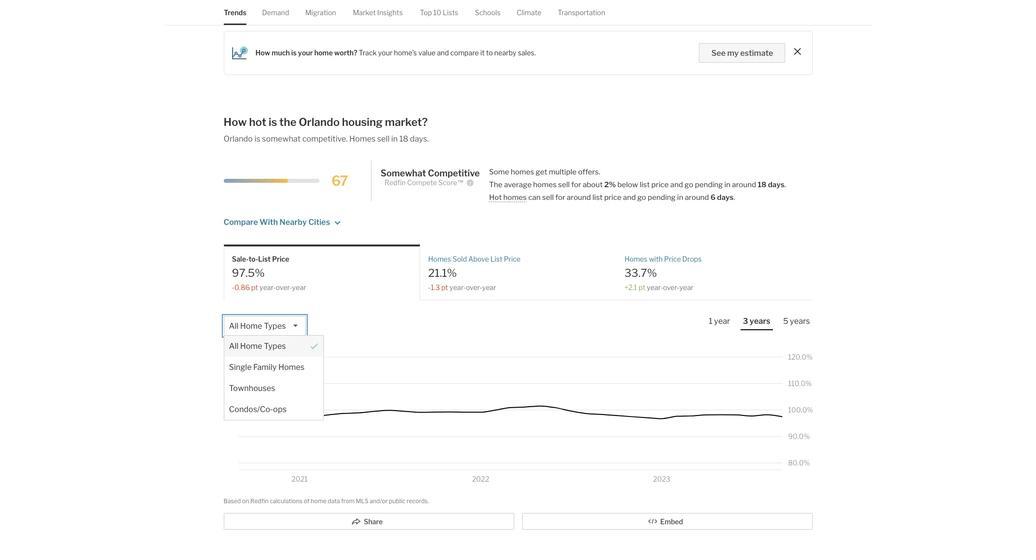 Task type: vqa. For each thing, say whether or not it's contained in the screenshot.
2nd List from right
yes



Task type: locate. For each thing, give the bounding box(es) containing it.
0 horizontal spatial pt
[[251, 283, 258, 292]]

1 - from the left
[[232, 283, 235, 292]]

of right calculations
[[304, 498, 309, 505]]

market
[[353, 8, 376, 17]]

1 vertical spatial 18
[[758, 181, 767, 189]]

0 vertical spatial all
[[229, 322, 238, 331]]

1 vertical spatial redfin
[[250, 498, 269, 505]]

top 10 lists link
[[420, 0, 458, 25]]

your
[[298, 49, 313, 57], [378, 49, 393, 57]]

2 vertical spatial and
[[623, 193, 636, 202]]

redfin right on
[[250, 498, 269, 505]]

it
[[480, 49, 485, 57]]

data
[[328, 498, 340, 505]]

1 horizontal spatial than
[[773, 0, 788, 9]]

orlando is somewhat competitive. homes sell in 18 days.
[[224, 134, 429, 144]]

to-
[[249, 255, 258, 264]]

3 price from the left
[[664, 255, 681, 264]]

homes down housing
[[349, 134, 376, 144]]

compare
[[450, 49, 479, 57]]

0 vertical spatial sell
[[377, 134, 390, 144]]

year inside homes with price drops 33.7% +2.1 pt year-over-year
[[680, 283, 694, 292]]

1 year- from the left
[[260, 283, 276, 292]]

and right value
[[437, 49, 449, 57]]

the
[[489, 181, 502, 189]]

0 horizontal spatial over-
[[276, 283, 292, 292]]

1 horizontal spatial sell
[[542, 193, 554, 202]]

1 vertical spatial list
[[593, 193, 603, 202]]

year- down 97.5%
[[260, 283, 276, 292]]

the up somewhat
[[279, 116, 297, 129]]

see my estimate
[[711, 49, 773, 58]]

over- down above
[[466, 283, 482, 292]]

cities
[[308, 218, 330, 227]]

0 horizontal spatial 18
[[399, 134, 408, 144]]

0 vertical spatial go
[[685, 181, 693, 189]]

around
[[732, 181, 756, 189], [567, 193, 591, 202], [685, 193, 709, 202]]

of right cost
[[319, 11, 325, 20]]

lower
[[754, 0, 772, 9]]

orlando
[[352, 11, 378, 20], [600, 11, 625, 20], [299, 116, 340, 129], [224, 134, 253, 144]]

0 horizontal spatial list
[[258, 255, 271, 264]]

which
[[524, 11, 543, 20]]

all down 0.86
[[229, 322, 238, 331]]

to
[[486, 49, 493, 57]]

1 horizontal spatial 18
[[758, 181, 767, 189]]

is left 16%
[[732, 0, 737, 9]]

price
[[272, 255, 289, 264], [504, 255, 521, 264], [664, 255, 681, 264]]

average. left overall at the left top of page
[[251, 11, 278, 20]]

migration
[[305, 8, 336, 17]]

how left much
[[255, 49, 270, 57]]

price right the with on the top right of page
[[664, 255, 681, 264]]

0 horizontal spatial how
[[224, 116, 247, 129]]

0 vertical spatial price
[[714, 0, 730, 9]]

3 pt from the left
[[639, 283, 645, 292]]

sell down housing
[[377, 134, 390, 144]]

1 horizontal spatial -
[[428, 283, 431, 292]]

in
[[345, 11, 351, 20], [593, 11, 598, 20], [391, 134, 398, 144], [725, 181, 731, 189], [677, 193, 683, 202]]

market insights
[[353, 8, 403, 17]]

2 types from the top
[[264, 342, 286, 351]]

price inside homes sold above list price 21.1% -1.3 pt year-over-year
[[504, 255, 521, 264]]

0 horizontal spatial years
[[750, 317, 771, 326]]

1 horizontal spatial price
[[504, 255, 521, 264]]

national
[[224, 11, 249, 20], [448, 11, 474, 20]]

5
[[783, 317, 788, 326]]

into
[[581, 0, 593, 9]]

overall
[[279, 11, 302, 20]]

all home types up family
[[229, 342, 286, 351]]

market insights link
[[353, 0, 403, 25]]

year-
[[260, 283, 276, 292], [450, 283, 466, 292], [647, 283, 663, 292]]

0 horizontal spatial price
[[272, 255, 289, 264]]

types up single family homes
[[264, 342, 286, 351]]

2 - from the left
[[428, 283, 431, 292]]

1 vertical spatial types
[[264, 342, 286, 351]]

1 horizontal spatial national
[[448, 11, 474, 20]]

0 horizontal spatial of
[[304, 498, 309, 505]]

price right above
[[504, 255, 521, 264]]

national up 'track home value' image
[[224, 11, 249, 20]]

2 over- from the left
[[466, 283, 482, 292]]

homes down average
[[503, 193, 527, 202]]

- down 97.5%
[[232, 283, 235, 292]]

price inside "sale-to-list price 97.5% -0.86 pt year-over-year"
[[272, 255, 289, 264]]

- inside homes sold above list price 21.1% -1.3 pt year-over-year
[[428, 283, 431, 292]]

0 horizontal spatial -
[[232, 283, 235, 292]]

over- inside homes sold above list price 21.1% -1.3 pt year-over-year
[[466, 283, 482, 292]]

pt right 1.3
[[441, 283, 448, 292]]

homes right family
[[278, 363, 305, 372]]

2%
[[604, 181, 616, 189]]

0 horizontal spatial go
[[637, 193, 646, 202]]

2 horizontal spatial year-
[[647, 283, 663, 292]]

migration link
[[305, 0, 336, 25]]

1 vertical spatial days
[[717, 193, 734, 202]]

0 vertical spatial list
[[640, 181, 650, 189]]

0 vertical spatial for
[[571, 181, 581, 189]]

top
[[420, 8, 432, 17]]

1 horizontal spatial average.
[[475, 11, 502, 20]]

pt inside homes sold above list price 21.1% -1.3 pt year-over-year
[[441, 283, 448, 292]]

2 horizontal spatial sell
[[558, 181, 570, 189]]

0 vertical spatial 18
[[399, 134, 408, 144]]

lists
[[443, 8, 458, 17]]

33.7%
[[625, 267, 657, 280]]

2 horizontal spatial and
[[670, 181, 683, 189]]

list box containing all home types
[[224, 316, 324, 421]]

0 horizontal spatial your
[[298, 49, 313, 57]]

the right "lower"
[[789, 0, 800, 9]]

list down about
[[593, 193, 603, 202]]

climate
[[517, 8, 541, 17]]

over- right 0.86
[[276, 283, 292, 292]]

1 over- from the left
[[276, 283, 292, 292]]

redfin compete score ™
[[385, 179, 464, 187]]

and down below
[[623, 193, 636, 202]]

0 horizontal spatial pending
[[648, 193, 676, 202]]

0 vertical spatial days
[[768, 181, 785, 189]]

- down the 21.1%
[[428, 283, 431, 292]]

list
[[258, 255, 271, 264], [491, 255, 502, 264]]

year- down 33.7%
[[647, 283, 663, 292]]

orlando's
[[643, 0, 673, 9]]

1 horizontal spatial year-
[[450, 283, 466, 292]]

demand link
[[262, 0, 289, 25]]

1 vertical spatial home
[[314, 49, 333, 57]]

1 vertical spatial all home types
[[229, 342, 286, 351]]

housing
[[342, 116, 383, 129]]

1 vertical spatial price
[[652, 181, 669, 189]]

1 vertical spatial and
[[670, 181, 683, 189]]

price right sale on the top of the page
[[714, 0, 730, 9]]

compete
[[407, 179, 437, 187]]

homes inside list box
[[278, 363, 305, 372]]

transportation link
[[558, 0, 605, 25]]

1 horizontal spatial of
[[319, 11, 325, 20]]

all
[[229, 322, 238, 331], [229, 342, 238, 351]]

pending
[[695, 181, 723, 189], [648, 193, 676, 202]]

homes up the 21.1%
[[428, 255, 451, 264]]

pt
[[251, 283, 258, 292], [441, 283, 448, 292], [639, 283, 645, 292]]

homes up average
[[511, 168, 534, 177]]

top 10 lists
[[420, 8, 458, 17]]

2 list from the left
[[491, 255, 502, 264]]

home up all home types element
[[240, 322, 262, 331]]

dialog
[[224, 336, 324, 421]]

1 price from the left
[[272, 255, 289, 264]]

sell down 'multiple'
[[558, 181, 570, 189]]

homes down get
[[533, 181, 557, 189]]

2 horizontal spatial pt
[[639, 283, 645, 292]]

years right the 3 on the right of the page
[[750, 317, 771, 326]]

0 vertical spatial all home types
[[229, 322, 286, 331]]

years for 5 years
[[790, 317, 810, 326]]

homes
[[511, 168, 534, 177], [533, 181, 557, 189], [503, 193, 527, 202]]

1 horizontal spatial how
[[255, 49, 270, 57]]

years
[[750, 317, 771, 326], [790, 317, 810, 326]]

0 vertical spatial redfin
[[385, 179, 406, 187]]

3 years
[[743, 317, 771, 326]]

1 all home types from the top
[[229, 322, 286, 331]]

2 vertical spatial home
[[311, 498, 326, 505]]

pt inside "sale-to-list price 97.5% -0.86 pt year-over-year"
[[251, 283, 258, 292]]

0 horizontal spatial price
[[604, 193, 622, 202]]

home down zip on the top of page
[[544, 11, 563, 20]]

0 horizontal spatial year-
[[260, 283, 276, 292]]

3%
[[386, 11, 397, 20]]

all home types element
[[224, 336, 323, 357]]

0 horizontal spatial average.
[[251, 11, 278, 20]]

home left worth?
[[314, 49, 333, 57]]

1 home from the top
[[240, 322, 262, 331]]

1 horizontal spatial for
[[571, 181, 581, 189]]

1 horizontal spatial list
[[491, 255, 502, 264]]

0 vertical spatial pending
[[695, 181, 723, 189]]

the down ,
[[436, 11, 447, 20]]

2 home from the top
[[240, 342, 262, 351]]

2 national from the left
[[448, 11, 474, 20]]

1 vertical spatial .
[[734, 193, 735, 202]]

pt right +2.1
[[639, 283, 645, 292]]

year- inside homes sold above list price 21.1% -1.3 pt year-over-year
[[450, 283, 466, 292]]

your right track
[[378, 49, 393, 57]]

compare
[[224, 218, 258, 227]]

list box
[[224, 316, 324, 421]]

sell right can
[[542, 193, 554, 202]]

0 horizontal spatial for
[[555, 193, 565, 202]]

how left hot on the left
[[224, 116, 247, 129]]

your right much
[[298, 49, 313, 57]]

single
[[229, 363, 252, 372]]

price down 2%
[[604, 193, 622, 202]]

the right into
[[595, 0, 606, 9]]

value
[[418, 49, 436, 57]]

+2.1
[[625, 283, 637, 292]]

and right below
[[670, 181, 683, 189]]

2 year- from the left
[[450, 283, 466, 292]]

0 vertical spatial and
[[437, 49, 449, 57]]

home left data
[[311, 498, 326, 505]]

multiple
[[549, 168, 577, 177]]

2 pt from the left
[[441, 283, 448, 292]]

0 vertical spatial home
[[240, 322, 262, 331]]

for
[[571, 181, 581, 189], [555, 193, 565, 202]]

all up single
[[229, 342, 238, 351]]

0 horizontal spatial than
[[420, 11, 435, 20]]

1 horizontal spatial over-
[[466, 283, 482, 292]]

0 vertical spatial than
[[773, 0, 788, 9]]

1 vertical spatial than
[[420, 11, 435, 20]]

for left about
[[571, 181, 581, 189]]

national down a
[[448, 11, 474, 20]]

1 your from the left
[[298, 49, 313, 57]]

18
[[399, 134, 408, 144], [758, 181, 767, 189]]

2 horizontal spatial price
[[714, 0, 730, 9]]

overall cost of living in orlando is 3% higher than the national average.
[[278, 11, 502, 20]]

price right below
[[652, 181, 669, 189]]

list right below
[[640, 181, 650, 189]]

1 pt from the left
[[251, 283, 258, 292]]

all home types up all home types element
[[229, 322, 286, 331]]

1 horizontal spatial go
[[685, 181, 693, 189]]

1 national from the left
[[224, 11, 249, 20]]

2 years from the left
[[790, 317, 810, 326]]

1 list from the left
[[258, 255, 271, 264]]

for down 'multiple'
[[555, 193, 565, 202]]

1 horizontal spatial years
[[790, 317, 810, 326]]

1 average. from the left
[[251, 11, 278, 20]]

1 vertical spatial home
[[240, 342, 262, 351]]

1 vertical spatial how
[[224, 116, 247, 129]]

1 horizontal spatial pt
[[441, 283, 448, 292]]

embed button
[[522, 514, 813, 531]]

average. down neighborhood,
[[475, 11, 502, 20]]

years right 5
[[790, 317, 810, 326]]

market?
[[385, 116, 428, 129]]

1 vertical spatial of
[[304, 498, 309, 505]]

enter
[[439, 0, 457, 9]]

pt right 0.86
[[251, 283, 258, 292]]

types up all home types element
[[264, 322, 286, 331]]

see my estimate button
[[699, 43, 786, 63]]

2 horizontal spatial over-
[[663, 283, 680, 292]]

0 horizontal spatial national
[[224, 11, 249, 20]]

the inside orlando's median sale price is 16% lower than the national average.
[[789, 0, 800, 9]]

redfin
[[385, 179, 406, 187], [250, 498, 269, 505]]

0 vertical spatial .
[[785, 181, 786, 189]]

1 horizontal spatial your
[[378, 49, 393, 57]]

year- down the 21.1%
[[450, 283, 466, 292]]

bar.
[[630, 0, 641, 9]]

price right to-
[[272, 255, 289, 264]]

list up 97.5%
[[258, 255, 271, 264]]

1 horizontal spatial .
[[785, 181, 786, 189]]

average.
[[251, 11, 278, 20], [475, 11, 502, 20]]

homes up 33.7%
[[625, 255, 648, 264]]

3 year- from the left
[[647, 283, 663, 292]]

0 vertical spatial types
[[264, 322, 286, 331]]

how for how much is your home worth? track your home's value and compare it to nearby sales.
[[255, 49, 270, 57]]

0 vertical spatial home
[[544, 11, 563, 20]]

home up single
[[240, 342, 262, 351]]

0 vertical spatial how
[[255, 49, 270, 57]]

18 inside 'some homes get multiple offers. the average homes  sell for about 2% below list price and  go pending in around 18 days . hot homes can  sell for around list price and  go pending in around 6 days .'
[[758, 181, 767, 189]]

redfin down somewhat
[[385, 179, 406, 187]]

list right above
[[491, 255, 502, 264]]

and
[[437, 49, 449, 57], [670, 181, 683, 189], [623, 193, 636, 202]]

3 over- from the left
[[663, 283, 680, 292]]

.
[[785, 181, 786, 189], [734, 193, 735, 202]]

1 horizontal spatial redfin
[[385, 179, 406, 187]]

1 horizontal spatial list
[[640, 181, 650, 189]]

1 years from the left
[[750, 317, 771, 326]]

list inside "sale-to-list price 97.5% -0.86 pt year-over-year"
[[258, 255, 271, 264]]

2 price from the left
[[504, 255, 521, 264]]

2 horizontal spatial price
[[664, 255, 681, 264]]

16%
[[738, 0, 752, 9]]

0 horizontal spatial around
[[567, 193, 591, 202]]

over- right +2.1
[[663, 283, 680, 292]]

score
[[438, 179, 457, 187]]

year inside 1 year button
[[714, 317, 730, 326]]

is inside orlando's median sale price is 16% lower than the national average.
[[732, 0, 737, 9]]



Task type: describe. For each thing, give the bounding box(es) containing it.
1 year button
[[706, 316, 733, 330]]

my
[[727, 49, 739, 58]]

than inside orlando's median sale price is 16% lower than the national average.
[[773, 0, 788, 9]]

records.
[[407, 498, 429, 505]]

2 vertical spatial price
[[604, 193, 622, 202]]

mls
[[356, 498, 368, 505]]

1 vertical spatial homes
[[533, 181, 557, 189]]

price inside homes with price drops 33.7% +2.1 pt year-over-year
[[664, 255, 681, 264]]

0 horizontal spatial days
[[717, 193, 734, 202]]

1 horizontal spatial days
[[768, 181, 785, 189]]

from
[[341, 498, 355, 505]]

townhouses
[[229, 384, 275, 394]]

climate link
[[517, 0, 541, 25]]

public
[[389, 498, 405, 505]]

condos/co-ops
[[229, 405, 287, 415]]

can
[[528, 193, 541, 202]]

1 vertical spatial go
[[637, 193, 646, 202]]

sold
[[453, 255, 467, 264]]

national inside orlando's median sale price is 16% lower than the national average.
[[224, 11, 249, 20]]

cost
[[303, 11, 317, 20]]

somewhat competitive
[[381, 168, 480, 178]]

a
[[458, 0, 462, 9]]

and/or
[[370, 498, 388, 505]]

ops
[[273, 405, 287, 415]]

6
[[711, 193, 716, 202]]

is left the '3%'
[[379, 11, 385, 20]]

over- inside homes with price drops 33.7% +2.1 pt year-over-year
[[663, 283, 680, 292]]

10
[[433, 8, 441, 17]]

how much is your home worth? track your home's value and compare it to nearby sales.
[[255, 49, 536, 57]]

1 vertical spatial pending
[[648, 193, 676, 202]]

™
[[457, 179, 464, 187]]

trends
[[224, 8, 246, 17]]

5 years
[[783, 317, 810, 326]]

neighborhood,
[[478, 0, 524, 9]]

list inside homes sold above list price 21.1% -1.3 pt year-over-year
[[491, 255, 502, 264]]

1 horizontal spatial around
[[685, 193, 709, 202]]

,
[[437, 0, 438, 9]]

city,
[[463, 0, 476, 9]]

1 types from the top
[[264, 322, 286, 331]]

dialog containing all home types
[[224, 336, 324, 421]]

2 your from the left
[[378, 49, 393, 57]]

1 all from the top
[[229, 322, 238, 331]]

0 horizontal spatial list
[[593, 193, 603, 202]]

track home value image
[[232, 47, 248, 59]]

above
[[468, 255, 489, 264]]

based on redfin calculations of home data from mls and/or public records.
[[224, 498, 429, 505]]

share button
[[224, 514, 514, 531]]

2 horizontal spatial around
[[732, 181, 756, 189]]

worth?
[[334, 49, 357, 57]]

homes sold above list price 21.1% -1.3 pt year-over-year
[[428, 255, 521, 292]]

is down hot on the left
[[254, 134, 260, 144]]

years for 3 years
[[750, 317, 771, 326]]

how hot is the orlando housing market?
[[224, 116, 428, 129]]

hot
[[249, 116, 266, 129]]

track
[[359, 49, 377, 57]]

home's
[[394, 49, 417, 57]]

based
[[224, 498, 241, 505]]

on
[[242, 498, 249, 505]]

2 vertical spatial sell
[[542, 193, 554, 202]]

state,
[[525, 0, 543, 9]]

trends link
[[224, 0, 246, 25]]

family
[[253, 363, 277, 372]]

1 horizontal spatial pending
[[695, 181, 723, 189]]

below
[[617, 181, 638, 189]]

67
[[332, 173, 347, 189]]

some homes get multiple offers. the average homes  sell for about 2% below list price and  go pending in around 18 days . hot homes can  sell for around list price and  go pending in around 6 days .
[[489, 168, 786, 202]]

year- inside "sale-to-list price 97.5% -0.86 pt year-over-year"
[[260, 283, 276, 292]]

zip
[[553, 0, 562, 9]]

year inside "sale-to-list price 97.5% -0.86 pt year-over-year"
[[292, 283, 306, 292]]

over- inside "sale-to-list price 97.5% -0.86 pt year-over-year"
[[276, 283, 292, 292]]

code
[[564, 0, 580, 9]]

homes with price drops 33.7% +2.1 pt year-over-year
[[625, 255, 702, 292]]

learn which home features in orlando
[[502, 11, 625, 20]]

transportation
[[558, 8, 605, 17]]

price inside orlando's median sale price is 16% lower than the national average.
[[714, 0, 730, 9]]

get
[[536, 168, 547, 177]]

some
[[489, 168, 509, 177]]

homes inside homes with price drops 33.7% +2.1 pt year-over-year
[[625, 255, 648, 264]]

sale-
[[232, 255, 249, 264]]

nearby
[[280, 218, 307, 227]]

higher
[[398, 11, 419, 20]]

- inside "sale-to-list price 97.5% -0.86 pt year-over-year"
[[232, 283, 235, 292]]

with
[[260, 218, 278, 227]]

0 vertical spatial of
[[319, 11, 325, 20]]

21.1%
[[428, 267, 457, 280]]

average. inside orlando's median sale price is 16% lower than the national average.
[[251, 11, 278, 20]]

competitive.
[[302, 134, 348, 144]]

is right hot on the left
[[269, 116, 277, 129]]

, enter a city, neighborhood, state, or zip code into the search bar.
[[437, 0, 641, 9]]

condos/co-
[[229, 405, 273, 415]]

3 years button
[[741, 316, 773, 331]]

0 vertical spatial homes
[[511, 168, 534, 177]]

somewhat
[[262, 134, 301, 144]]

sales.
[[518, 49, 536, 57]]

year inside homes sold above list price 21.1% -1.3 pt year-over-year
[[482, 283, 496, 292]]

2 all home types from the top
[[229, 342, 286, 351]]

0 horizontal spatial .
[[734, 193, 735, 202]]

share
[[364, 518, 383, 527]]

features
[[564, 11, 591, 20]]

days.
[[410, 134, 429, 144]]

somewhat
[[381, 168, 426, 178]]

living
[[327, 11, 344, 20]]

offers.
[[578, 168, 600, 177]]

0 horizontal spatial and
[[437, 49, 449, 57]]

1 vertical spatial sell
[[558, 181, 570, 189]]

is right much
[[291, 49, 297, 57]]

homes inside homes sold above list price 21.1% -1.3 pt year-over-year
[[428, 255, 451, 264]]

see
[[711, 49, 726, 58]]

about
[[583, 181, 603, 189]]

5 years button
[[781, 316, 813, 330]]

3
[[743, 317, 748, 326]]

pt inside homes with price drops 33.7% +2.1 pt year-over-year
[[639, 283, 645, 292]]

orlando's median sale price is 16% lower than the national average.
[[224, 0, 800, 20]]

1
[[709, 317, 713, 326]]

competitive
[[428, 168, 480, 178]]

2 vertical spatial homes
[[503, 193, 527, 202]]

0 horizontal spatial sell
[[377, 134, 390, 144]]

1.3
[[431, 283, 440, 292]]

1 horizontal spatial and
[[623, 193, 636, 202]]

year- inside homes with price drops 33.7% +2.1 pt year-over-year
[[647, 283, 663, 292]]

2 average. from the left
[[475, 11, 502, 20]]

0 horizontal spatial redfin
[[250, 498, 269, 505]]

1 horizontal spatial price
[[652, 181, 669, 189]]

2 all from the top
[[229, 342, 238, 351]]

estimate
[[740, 49, 773, 58]]

how for how hot is the orlando housing market?
[[224, 116, 247, 129]]



